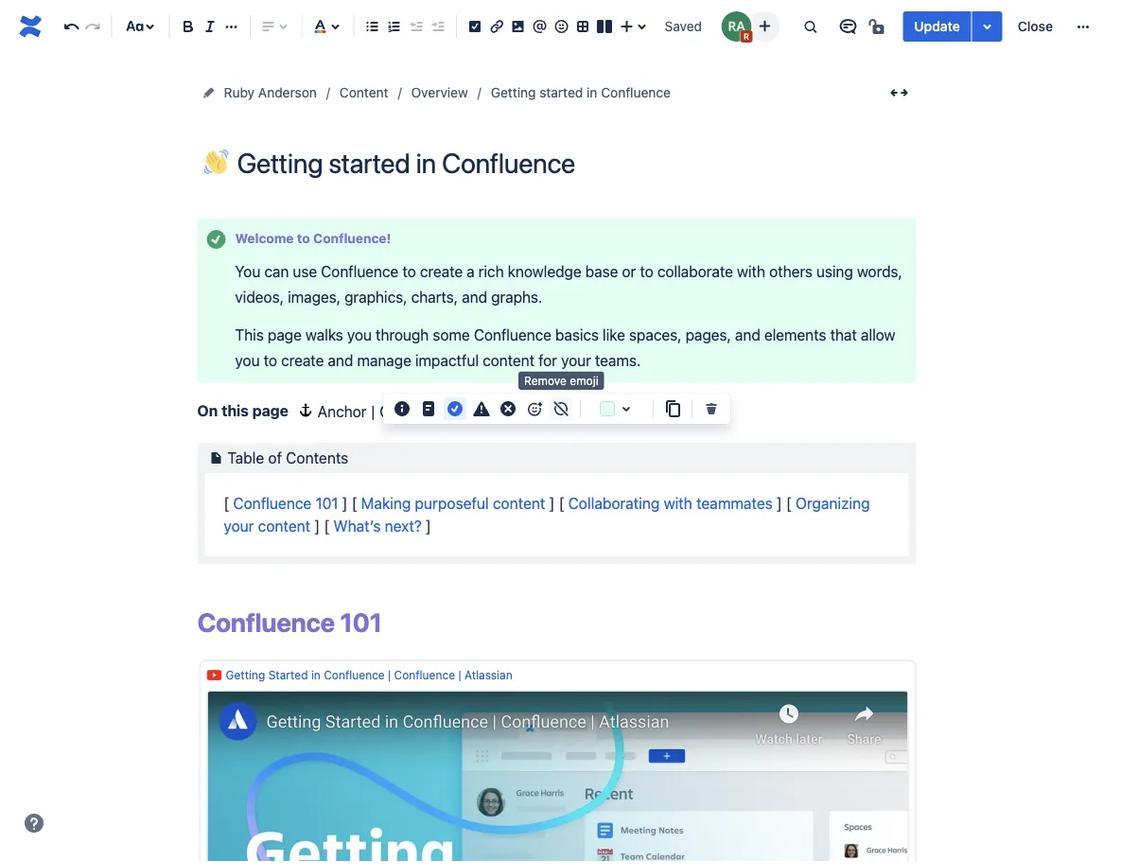 Task type: describe. For each thing, give the bounding box(es) containing it.
bold ⌘b image
[[177, 15, 200, 38]]

this
[[235, 326, 264, 344]]

pages,
[[686, 326, 731, 344]]

Give this page a title text field
[[237, 148, 917, 179]]

collaborating
[[568, 495, 660, 512]]

you can use confluence to create a rich knowledge base or to collaborate with others using words, videos, images, graphics, charts, and graphs.
[[235, 262, 907, 306]]

anchor | on-this-page
[[318, 402, 471, 420]]

anchor
[[318, 402, 367, 420]]

spaces,
[[629, 326, 682, 344]]

layouts image
[[593, 15, 616, 38]]

next?
[[385, 517, 422, 535]]

link image
[[486, 15, 508, 38]]

overview
[[411, 85, 468, 100]]

[ left what's
[[324, 517, 330, 535]]

redo ⌘⇧z image
[[81, 15, 104, 38]]

some
[[433, 326, 470, 344]]

note image
[[417, 398, 440, 420]]

indent tab image
[[426, 15, 449, 38]]

atlassian
[[465, 669, 513, 682]]

allow
[[861, 326, 896, 344]]

words,
[[857, 262, 903, 280]]

this
[[222, 402, 249, 420]]

elements
[[765, 326, 827, 344]]

this page walks you through some confluence basics like spaces, pages, and elements that allow you to create and manage impactful content for your teams.
[[235, 326, 900, 370]]

graphics,
[[345, 288, 407, 306]]

action item image
[[464, 15, 487, 38]]

] up what's
[[342, 495, 348, 512]]

content
[[340, 85, 389, 100]]

organizing your content link
[[224, 495, 874, 535]]

contents
[[286, 449, 349, 467]]

remove
[[524, 374, 567, 387]]

[ confluence 101 ] [ making purposeful content ] [ collaborating with teammates ] [
[[224, 495, 796, 512]]

table image
[[572, 15, 595, 38]]

in for started
[[311, 669, 321, 682]]

success image
[[444, 398, 467, 420]]

comment icon image
[[837, 15, 860, 38]]

confluence!
[[313, 230, 391, 246]]

text styles image
[[123, 15, 146, 38]]

[ left the collaborating
[[559, 495, 564, 512]]

ruby anderson link
[[224, 81, 317, 104]]

confluence inside the this page walks you through some confluence basics like spaces, pages, and elements that allow you to create and manage impactful content for your teams.
[[474, 326, 552, 344]]

mention image
[[529, 15, 551, 38]]

italic ⌘i image
[[199, 15, 221, 38]]

remove image
[[700, 398, 723, 420]]

videos,
[[235, 288, 284, 306]]

2 horizontal spatial |
[[459, 669, 461, 682]]

1 vertical spatial you
[[235, 352, 260, 370]]

like
[[603, 326, 626, 344]]

what's
[[334, 517, 381, 535]]

adjust update settings image
[[977, 15, 999, 38]]

started
[[269, 669, 308, 682]]

rich
[[479, 262, 504, 280]]

more formatting image
[[220, 15, 243, 38]]

confluence down layouts icon
[[601, 85, 671, 100]]

making
[[361, 495, 411, 512]]

to up use at the left of page
[[297, 230, 310, 246]]

content inside the this page walks you through some confluence basics like spaces, pages, and elements that allow you to create and manage impactful content for your teams.
[[483, 352, 535, 370]]

Main content area, start typing to enter text. text field
[[179, 219, 935, 861]]

numbered list ⌘⇧7 image
[[383, 15, 406, 38]]

content link
[[340, 81, 389, 104]]

[ up what's
[[352, 495, 357, 512]]

ruby
[[224, 85, 255, 100]]

more image
[[1072, 15, 1095, 38]]

confluence image
[[15, 11, 45, 42]]

0 horizontal spatial 101
[[316, 495, 338, 512]]

invite to edit image
[[754, 15, 776, 37]]

background color image
[[615, 398, 638, 420]]

] right teammates
[[777, 495, 783, 512]]

info image
[[391, 398, 414, 420]]

editor add emoji image
[[523, 398, 546, 420]]

page inside the this page walks you through some confluence basics like spaces, pages, and elements that allow you to create and manage impactful content for your teams.
[[268, 326, 302, 344]]

welcome
[[235, 230, 294, 246]]

for
[[539, 352, 557, 370]]

use
[[293, 262, 317, 280]]

manage
[[357, 352, 412, 370]]

what's next? link
[[334, 517, 422, 535]]

graphs.
[[491, 288, 543, 306]]

create inside you can use confluence to create a rich knowledge base or to collaborate with others using words, videos, images, graphics, charts, and graphs.
[[420, 262, 463, 280]]

ruby anderson image
[[722, 11, 752, 42]]

confluence inside you can use confluence to create a rich knowledge base or to collaborate with others using words, videos, images, graphics, charts, and graphs.
[[321, 262, 399, 280]]

to inside the this page walks you through some confluence basics like spaces, pages, and elements that allow you to create and manage impactful content for your teams.
[[264, 352, 277, 370]]

find and replace image
[[799, 15, 822, 38]]

0 vertical spatial you
[[347, 326, 372, 344]]

using
[[817, 262, 854, 280]]

teammates
[[697, 495, 773, 512]]

images,
[[288, 288, 341, 306]]

remove emoji
[[524, 374, 599, 387]]

table of contents
[[228, 449, 349, 467]]

confluence 101 link
[[233, 495, 338, 512]]

confluence right started
[[324, 669, 385, 682]]

with inside you can use confluence to create a rich knowledge base or to collaborate with others using words, videos, images, graphics, charts, and graphs.
[[737, 262, 766, 280]]



Task type: vqa. For each thing, say whether or not it's contained in the screenshot.
purposeful on the bottom of the page
yes



Task type: locate. For each thing, give the bounding box(es) containing it.
confluence image
[[15, 11, 45, 42]]

0 horizontal spatial |
[[371, 402, 375, 420]]

0 horizontal spatial your
[[224, 517, 254, 535]]

] right next? on the left
[[426, 517, 431, 535]]

started
[[540, 85, 583, 100]]

confluence left atlassian
[[394, 669, 455, 682]]

0 horizontal spatial with
[[664, 495, 693, 512]]

] [ what's next? ]
[[311, 517, 431, 535]]

101 up getting started in confluence | confluence | atlassian
[[340, 607, 382, 638]]

or
[[622, 262, 636, 280]]

create
[[420, 262, 463, 280], [281, 352, 324, 370]]

2 horizontal spatial and
[[735, 326, 761, 344]]

error image
[[497, 398, 520, 420]]

101 up what's
[[316, 495, 338, 512]]

knowledge
[[508, 262, 582, 280]]

outdent ⇧tab image
[[405, 15, 427, 38]]

saved
[[665, 18, 702, 34]]

in
[[587, 85, 598, 100], [311, 669, 321, 682]]

[ down table of contents image
[[224, 495, 229, 512]]

1 vertical spatial in
[[311, 669, 321, 682]]

1 horizontal spatial you
[[347, 326, 372, 344]]

1 horizontal spatial with
[[737, 262, 766, 280]]

and
[[462, 288, 487, 306], [735, 326, 761, 344], [328, 352, 353, 370]]

0 vertical spatial in
[[587, 85, 598, 100]]

1 horizontal spatial getting
[[491, 85, 536, 100]]

and down walks in the left top of the page
[[328, 352, 353, 370]]

0 vertical spatial 101
[[316, 495, 338, 512]]

overview link
[[411, 81, 468, 104]]

getting
[[491, 85, 536, 100], [226, 669, 265, 682]]

1 vertical spatial and
[[735, 326, 761, 344]]

your up emoji
[[561, 352, 591, 370]]

copy image
[[662, 398, 684, 420]]

anderson
[[258, 85, 317, 100]]

no restrictions image
[[867, 15, 890, 38]]

collaborating with teammates link
[[568, 495, 773, 512]]

[ left organizing
[[787, 495, 792, 512]]

undo ⌘z image
[[60, 15, 83, 38]]

page
[[268, 326, 302, 344], [252, 402, 288, 420], [437, 402, 471, 420]]

]
[[342, 495, 348, 512], [550, 495, 555, 512], [777, 495, 783, 512], [315, 517, 320, 535], [426, 517, 431, 535]]

base
[[586, 262, 618, 280]]

getting started in confluence | confluence | atlassian link
[[226, 669, 513, 682]]

walks
[[306, 326, 343, 344]]

0 vertical spatial getting
[[491, 85, 536, 100]]

confluence 101
[[197, 607, 382, 638]]

collaborate
[[658, 262, 733, 280]]

purposeful
[[415, 495, 489, 512]]

1 horizontal spatial your
[[561, 352, 591, 370]]

you down this
[[235, 352, 260, 370]]

bullet list ⌘⇧8 image
[[361, 15, 384, 38]]

that
[[831, 326, 857, 344]]

warning image
[[470, 398, 493, 420]]

add image, video, or file image
[[507, 15, 530, 38]]

content inside organizing your content
[[258, 517, 311, 535]]

your down confluence 101 link
[[224, 517, 254, 535]]

of
[[268, 449, 282, 467]]

emoji image
[[550, 15, 573, 38]]

101
[[316, 495, 338, 512], [340, 607, 382, 638]]

] down confluence 101 link
[[315, 517, 320, 535]]

update
[[915, 18, 960, 34]]

1 horizontal spatial in
[[587, 85, 598, 100]]

0 horizontal spatial you
[[235, 352, 260, 370]]

ruby anderson
[[224, 85, 317, 100]]

create inside the this page walks you through some confluence basics like spaces, pages, and elements that allow you to create and manage impactful content for your teams.
[[281, 352, 324, 370]]

close button
[[1007, 11, 1065, 42]]

0 horizontal spatial and
[[328, 352, 353, 370]]

table
[[228, 449, 264, 467]]

with left teammates
[[664, 495, 693, 512]]

your inside the this page walks you through some confluence basics like spaces, pages, and elements that allow you to create and manage impactful content for your teams.
[[561, 352, 591, 370]]

on-
[[380, 402, 406, 420]]

and right pages,
[[735, 326, 761, 344]]

to down this
[[264, 352, 277, 370]]

and inside you can use confluence to create a rich knowledge base or to collaborate with others using words, videos, images, graphics, charts, and graphs.
[[462, 288, 487, 306]]

2 vertical spatial and
[[328, 352, 353, 370]]

emoji
[[570, 374, 599, 387]]

getting inside main content area, start typing to enter text. 'text box'
[[226, 669, 265, 682]]

you
[[235, 262, 261, 280]]

you right walks in the left top of the page
[[347, 326, 372, 344]]

content
[[483, 352, 535, 370], [493, 495, 546, 512], [258, 517, 311, 535]]

your
[[561, 352, 591, 370], [224, 517, 254, 535]]

to
[[297, 230, 310, 246], [403, 262, 416, 280], [640, 262, 654, 280], [264, 352, 277, 370]]

1 vertical spatial with
[[664, 495, 693, 512]]

getting started in confluence | confluence | atlassian
[[226, 669, 513, 682]]

0 vertical spatial and
[[462, 288, 487, 306]]

impactful
[[415, 352, 479, 370]]

0 horizontal spatial getting
[[226, 669, 265, 682]]

remove emoji tooltip
[[519, 371, 604, 390]]

1 horizontal spatial and
[[462, 288, 487, 306]]

[
[[224, 495, 229, 512], [352, 495, 357, 512], [559, 495, 564, 512], [787, 495, 792, 512], [324, 517, 330, 535]]

1 horizontal spatial create
[[420, 262, 463, 280]]

make page full-width image
[[888, 81, 911, 104]]

2 vertical spatial content
[[258, 517, 311, 535]]

0 vertical spatial your
[[561, 352, 591, 370]]

teams.
[[595, 352, 641, 370]]

move this page image
[[201, 85, 216, 100]]

basics
[[556, 326, 599, 344]]

confluence up started
[[197, 607, 335, 638]]

getting started in confluence link
[[491, 81, 671, 104]]

can
[[264, 262, 289, 280]]

1 vertical spatial your
[[224, 517, 254, 535]]

:wave: image
[[204, 150, 229, 174], [204, 150, 229, 174]]

create down walks in the left top of the page
[[281, 352, 324, 370]]

making purposeful content link
[[361, 495, 546, 512]]

1 vertical spatial 101
[[340, 607, 382, 638]]

0 vertical spatial with
[[737, 262, 766, 280]]

1 horizontal spatial |
[[388, 669, 391, 682]]

update button
[[903, 11, 972, 42]]

in inside 'text box'
[[311, 669, 321, 682]]

on this page
[[197, 402, 288, 420]]

confluence up graphics,
[[321, 262, 399, 280]]

0 horizontal spatial in
[[311, 669, 321, 682]]

charts,
[[411, 288, 458, 306]]

help image
[[23, 812, 45, 835]]

confluence down of
[[233, 495, 312, 512]]

0 vertical spatial create
[[420, 262, 463, 280]]

1 vertical spatial create
[[281, 352, 324, 370]]

table of contents image
[[205, 447, 228, 469]]

a
[[467, 262, 475, 280]]

getting for getting started in confluence | confluence | atlassian
[[226, 669, 265, 682]]

your inside organizing your content
[[224, 517, 254, 535]]

organizing your content
[[224, 495, 874, 535]]

panel success image
[[205, 228, 228, 251]]

getting for getting started in confluence
[[491, 85, 536, 100]]

0 horizontal spatial create
[[281, 352, 324, 370]]

confluence down graphs.
[[474, 326, 552, 344]]

to up charts,
[[403, 262, 416, 280]]

anchor image
[[295, 399, 318, 422]]

1 vertical spatial getting
[[226, 669, 265, 682]]

] left the collaborating
[[550, 495, 555, 512]]

and down a
[[462, 288, 487, 306]]

1 vertical spatial content
[[493, 495, 546, 512]]

0 vertical spatial content
[[483, 352, 535, 370]]

with left others
[[737, 262, 766, 280]]

you
[[347, 326, 372, 344], [235, 352, 260, 370]]

with
[[737, 262, 766, 280], [664, 495, 693, 512]]

organizing
[[796, 495, 870, 512]]

through
[[376, 326, 429, 344]]

this-
[[406, 402, 437, 420]]

remove emoji image
[[550, 398, 573, 420]]

1 horizontal spatial 101
[[340, 607, 382, 638]]

create up charts,
[[420, 262, 463, 280]]

getting started in confluence
[[491, 85, 671, 100]]

close
[[1018, 18, 1053, 34]]

confluence
[[601, 85, 671, 100], [321, 262, 399, 280], [474, 326, 552, 344], [233, 495, 312, 512], [197, 607, 335, 638], [324, 669, 385, 682], [394, 669, 455, 682]]

on
[[197, 402, 218, 420]]

to right or
[[640, 262, 654, 280]]

welcome to confluence!
[[235, 230, 391, 246]]

in for started
[[587, 85, 598, 100]]

|
[[371, 402, 375, 420], [388, 669, 391, 682], [459, 669, 461, 682]]

others
[[770, 262, 813, 280]]



